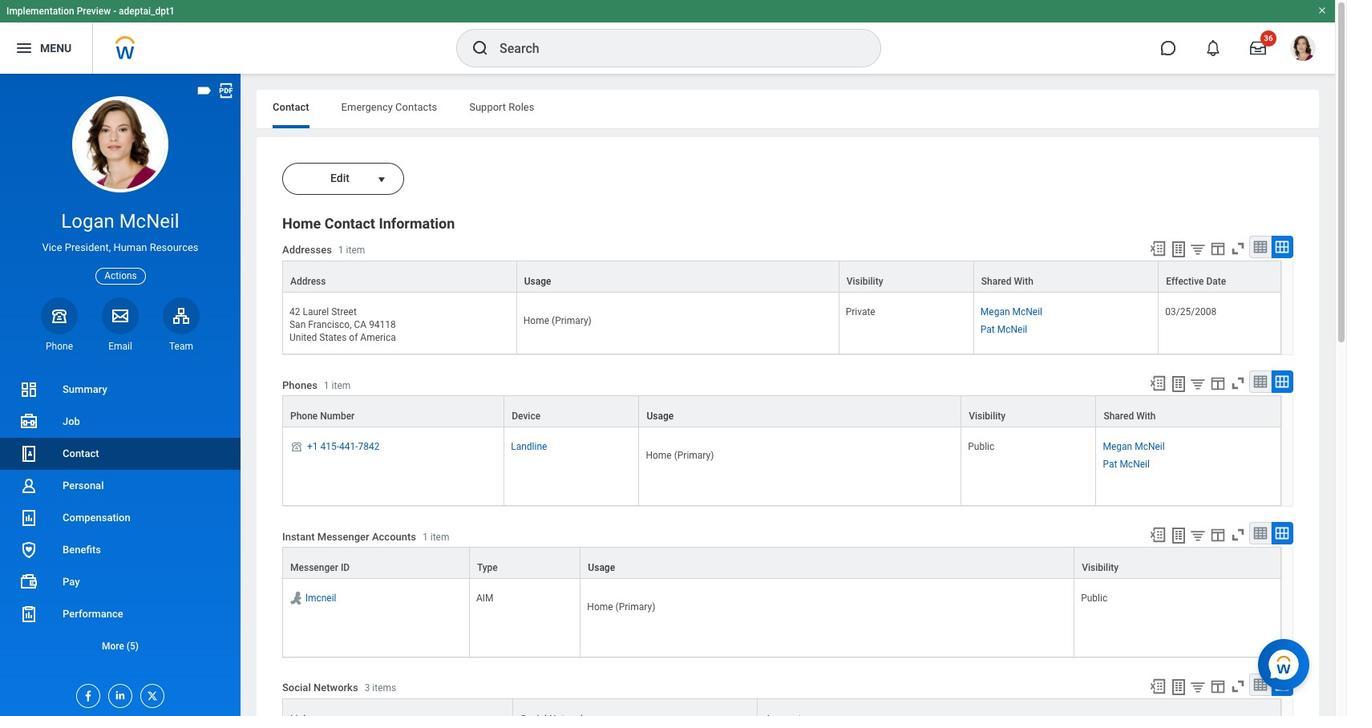 Task type: describe. For each thing, give the bounding box(es) containing it.
phone for phone number
[[290, 411, 318, 422]]

compensation
[[63, 512, 131, 524]]

resources
[[150, 241, 198, 254]]

megan mcneil for right items selected list
[[1103, 441, 1165, 453]]

usage button for item
[[639, 396, 961, 427]]

36
[[1264, 34, 1273, 42]]

click to view/edit grid preferences image for instant messenger accounts
[[1209, 526, 1227, 544]]

phones
[[282, 379, 317, 391]]

0 horizontal spatial shared with
[[981, 276, 1033, 287]]

items
[[372, 683, 396, 694]]

export to worksheets image for accounts
[[1169, 526, 1188, 545]]

phone number
[[290, 411, 355, 422]]

human
[[113, 241, 147, 254]]

instant
[[282, 530, 315, 542]]

actions
[[104, 270, 137, 281]]

megan mcneil link for pat mcneil link related to items selected list to the left
[[981, 303, 1042, 318]]

36 button
[[1240, 30, 1277, 66]]

navigation pane region
[[0, 74, 241, 716]]

aim
[[476, 593, 494, 604]]

0 vertical spatial pat mcneil
[[981, 324, 1027, 335]]

fullscreen image for social networks
[[1229, 678, 1247, 695]]

0 vertical spatial messenger
[[317, 530, 369, 542]]

personal image
[[19, 476, 38, 496]]

messenger id
[[290, 562, 350, 574]]

row containing lmcneil
[[282, 579, 1281, 658]]

aim element
[[476, 590, 494, 604]]

1 vertical spatial shared
[[1104, 411, 1134, 422]]

1 vertical spatial with
[[1136, 411, 1156, 422]]

mcneil inside "navigation pane" region
[[119, 210, 179, 233]]

effective date button
[[1159, 261, 1281, 292]]

export to excel image for 3
[[1149, 678, 1167, 695]]

visibility for item
[[969, 411, 1006, 422]]

emergency contacts
[[341, 101, 437, 113]]

caret down image
[[372, 173, 391, 186]]

instant messenger accounts 1 item
[[282, 530, 449, 542]]

mail image
[[111, 306, 130, 325]]

pat mcneil link for items selected list to the left
[[981, 321, 1027, 335]]

information
[[379, 215, 455, 232]]

states
[[319, 332, 347, 343]]

home (primary) for accounts
[[587, 602, 655, 613]]

emergency
[[341, 101, 393, 113]]

pat mcneil link for right items selected list
[[1103, 456, 1150, 470]]

0 vertical spatial (primary)
[[552, 315, 592, 326]]

Search Workday  search field
[[500, 30, 848, 66]]

implementation preview -   adeptai_dpt1
[[6, 6, 175, 17]]

street
[[331, 306, 357, 318]]

1 horizontal spatial items selected list
[[1103, 438, 1190, 471]]

support
[[469, 101, 506, 113]]

vice
[[42, 241, 62, 254]]

job image
[[19, 412, 38, 431]]

home contact information
[[282, 215, 455, 232]]

select to filter grid data image for item
[[1189, 376, 1207, 392]]

pay
[[63, 576, 80, 588]]

fullscreen image for phones
[[1229, 375, 1247, 392]]

aim image
[[288, 590, 304, 606]]

export to worksheets image for 1
[[1169, 240, 1188, 259]]

view printable version (pdf) image
[[217, 82, 235, 99]]

email
[[108, 341, 132, 352]]

1 for addresses
[[338, 245, 344, 256]]

device button
[[505, 396, 639, 427]]

0 vertical spatial visibility button
[[839, 261, 973, 292]]

pay image
[[19, 573, 38, 592]]

team logan mcneil element
[[163, 340, 200, 353]]

table image for addresses
[[1252, 239, 1269, 255]]

preview
[[77, 6, 111, 17]]

visibility button for accounts
[[1075, 548, 1281, 578]]

0 vertical spatial shared with button
[[974, 261, 1158, 292]]

row containing phone number
[[282, 396, 1281, 428]]

+1 415-441-7842
[[307, 441, 380, 453]]

select to filter grid data image for accounts
[[1189, 527, 1207, 544]]

42 laurel street san francisco, ca 94118 united states of america
[[289, 306, 396, 343]]

0 vertical spatial public
[[968, 441, 995, 453]]

roles
[[509, 101, 534, 113]]

click to view/edit grid preferences image for addresses
[[1209, 240, 1227, 257]]

ca
[[354, 319, 367, 330]]

menu
[[40, 41, 72, 54]]

row containing 42 laurel street
[[282, 293, 1281, 355]]

summary image
[[19, 380, 38, 399]]

phone image inside popup button
[[48, 306, 71, 325]]

item for addresses
[[346, 245, 365, 256]]

(5)
[[127, 641, 139, 652]]

of
[[349, 332, 358, 343]]

toolbar for phones
[[1142, 371, 1293, 396]]

row containing +1 415-441-7842
[[282, 428, 1281, 506]]

item for phones
[[332, 380, 351, 391]]

notifications large image
[[1205, 40, 1221, 56]]

type button
[[470, 548, 580, 578]]

summary
[[63, 383, 107, 395]]

0 vertical spatial home (primary) element
[[523, 312, 592, 326]]

1 vertical spatial pat
[[1103, 459, 1117, 470]]

compensation link
[[0, 502, 241, 534]]

row containing messenger id
[[282, 547, 1281, 579]]

id
[[341, 562, 350, 574]]

usage button for accounts
[[581, 548, 1074, 578]]

+1 415-441-7842 link
[[307, 438, 380, 453]]

fullscreen image for instant messenger accounts
[[1229, 526, 1247, 544]]

performance link
[[0, 598, 241, 630]]

america
[[360, 332, 396, 343]]

implementation
[[6, 6, 74, 17]]

row containing address
[[282, 261, 1281, 293]]

94118
[[369, 319, 396, 330]]

benefits
[[63, 544, 101, 556]]

1 horizontal spatial pat mcneil
[[1103, 459, 1150, 470]]

expand table image for 3
[[1274, 677, 1290, 693]]

accounts
[[372, 530, 416, 542]]

1 vertical spatial public element
[[1081, 590, 1108, 604]]

1 vertical spatial shared with button
[[1097, 396, 1281, 427]]

actions button
[[96, 267, 146, 284]]

toolbar for social networks
[[1142, 674, 1293, 699]]

usage for accounts
[[588, 562, 615, 574]]

logan
[[61, 210, 114, 233]]

03/25/2008
[[1165, 306, 1217, 318]]

team link
[[163, 297, 200, 353]]

441-
[[339, 441, 358, 453]]

more (5)
[[102, 641, 139, 652]]

megan mcneil link for right items selected list's pat mcneil link
[[1103, 438, 1165, 453]]

lmcneil link
[[306, 590, 336, 604]]

messenger inside popup button
[[290, 562, 338, 574]]

phone number button
[[283, 396, 504, 427]]

1 for phones
[[324, 380, 329, 391]]

0 horizontal spatial public element
[[968, 438, 995, 453]]

linkedin image
[[109, 685, 127, 702]]

personal
[[63, 479, 104, 492]]

job link
[[0, 406, 241, 438]]

contact inside "navigation pane" region
[[63, 447, 99, 459]]

table image for phones
[[1252, 374, 1269, 390]]

number
[[320, 411, 355, 422]]

7842
[[358, 441, 380, 453]]

more (5) button
[[0, 637, 241, 656]]



Task type: locate. For each thing, give the bounding box(es) containing it.
item inside phones 1 item
[[332, 380, 351, 391]]

2 horizontal spatial visibility
[[1082, 562, 1119, 574]]

0 horizontal spatial pat
[[981, 324, 995, 335]]

1 vertical spatial export to worksheets image
[[1169, 526, 1188, 545]]

export to excel image for addresses
[[1149, 240, 1167, 257]]

42
[[289, 306, 300, 318]]

0 vertical spatial item
[[346, 245, 365, 256]]

0 horizontal spatial shared
[[981, 276, 1012, 287]]

0 horizontal spatial 1
[[324, 380, 329, 391]]

1 inside instant messenger accounts 1 item
[[423, 531, 428, 542]]

select to filter grid data image down 03/25/2008
[[1189, 376, 1207, 392]]

2 horizontal spatial usage
[[647, 411, 674, 422]]

effective date
[[1166, 276, 1226, 287]]

row
[[282, 261, 1281, 293], [282, 293, 1281, 355], [282, 396, 1281, 428], [282, 428, 1281, 506], [282, 547, 1281, 579], [282, 579, 1281, 658], [282, 699, 1281, 716]]

0 horizontal spatial usage
[[524, 276, 551, 287]]

click to view/edit grid preferences image left expand table image
[[1209, 375, 1227, 392]]

visibility
[[846, 276, 883, 287], [969, 411, 1006, 422], [1082, 562, 1119, 574]]

benefits image
[[19, 540, 38, 560]]

1 row from the top
[[282, 261, 1281, 293]]

table image
[[1252, 239, 1269, 255], [1252, 374, 1269, 390], [1252, 677, 1269, 693]]

items selected list
[[981, 303, 1068, 336], [1103, 438, 1190, 471]]

1 horizontal spatial phone
[[290, 411, 318, 422]]

item right accounts
[[430, 531, 449, 542]]

contact up personal
[[63, 447, 99, 459]]

fullscreen image right click to view/edit grid preferences image
[[1229, 678, 1247, 695]]

0 vertical spatial phone
[[46, 341, 73, 352]]

0 vertical spatial select to filter grid data image
[[1189, 376, 1207, 392]]

1 horizontal spatial visibility
[[969, 411, 1006, 422]]

close environment banner image
[[1317, 6, 1327, 15]]

fullscreen image left expand table image
[[1229, 375, 1247, 392]]

0 vertical spatial usage
[[524, 276, 551, 287]]

table image right click to view/edit grid preferences image
[[1252, 677, 1269, 693]]

0 vertical spatial megan mcneil link
[[981, 303, 1042, 318]]

6 row from the top
[[282, 579, 1281, 658]]

1 vertical spatial usage
[[647, 411, 674, 422]]

item inside addresses 1 item
[[346, 245, 365, 256]]

2 vertical spatial visibility button
[[1075, 548, 1281, 578]]

1 horizontal spatial pat
[[1103, 459, 1117, 470]]

compensation image
[[19, 508, 38, 528]]

1 vertical spatial pat mcneil
[[1103, 459, 1150, 470]]

click to view/edit grid preferences image
[[1209, 240, 1227, 257], [1209, 375, 1227, 392], [1209, 526, 1227, 544]]

1 horizontal spatial phone image
[[289, 441, 304, 453]]

7 row from the top
[[282, 699, 1281, 716]]

select to filter grid data image left click to view/edit grid preferences image
[[1189, 678, 1207, 695]]

export to worksheets image
[[1169, 375, 1188, 394], [1169, 526, 1188, 545]]

1 vertical spatial pat mcneil link
[[1103, 456, 1150, 470]]

expand table image right table image
[[1274, 525, 1290, 541]]

export to excel image down 03/25/2008
[[1149, 375, 1167, 392]]

private
[[846, 306, 875, 318]]

1 inside addresses 1 item
[[338, 245, 344, 256]]

0 horizontal spatial (primary)
[[552, 315, 592, 326]]

personal link
[[0, 470, 241, 502]]

1 vertical spatial expand table image
[[1274, 525, 1290, 541]]

2 vertical spatial expand table image
[[1274, 677, 1290, 693]]

list containing summary
[[0, 374, 241, 662]]

1 horizontal spatial megan mcneil link
[[1103, 438, 1165, 453]]

contact
[[273, 101, 309, 113], [324, 215, 375, 232], [63, 447, 99, 459]]

click to view/edit grid preferences image for phones
[[1209, 375, 1227, 392]]

inbox large image
[[1250, 40, 1266, 56]]

usage button
[[517, 261, 838, 292], [639, 396, 961, 427], [581, 548, 1074, 578]]

select to filter grid data image left table image
[[1189, 527, 1207, 544]]

5 row from the top
[[282, 547, 1281, 579]]

megan mcneil for items selected list to the left
[[981, 306, 1042, 318]]

edit
[[330, 172, 350, 184]]

1 horizontal spatial megan
[[1103, 441, 1132, 453]]

toolbar
[[1142, 236, 1293, 261], [1142, 371, 1293, 396], [1142, 522, 1293, 547], [1142, 674, 1293, 699]]

expand table image
[[1274, 239, 1290, 255], [1274, 525, 1290, 541], [1274, 677, 1290, 693]]

performance image
[[19, 605, 38, 624]]

1 vertical spatial item
[[332, 380, 351, 391]]

0 vertical spatial megan mcneil
[[981, 306, 1042, 318]]

contact left emergency
[[273, 101, 309, 113]]

1 vertical spatial home (primary)
[[646, 450, 714, 461]]

list
[[0, 374, 241, 662]]

1 vertical spatial phone image
[[289, 441, 304, 453]]

1 vertical spatial items selected list
[[1103, 438, 1190, 471]]

francisco,
[[308, 319, 352, 330]]

type
[[477, 562, 498, 574]]

0 vertical spatial pat mcneil link
[[981, 321, 1027, 335]]

click to view/edit grid preferences image left table image
[[1209, 526, 1227, 544]]

team
[[169, 341, 193, 352]]

0 vertical spatial 1
[[338, 245, 344, 256]]

support roles
[[469, 101, 534, 113]]

logan mcneil
[[61, 210, 179, 233]]

phone inside "popup button"
[[290, 411, 318, 422]]

expand table image up effective date popup button at top
[[1274, 239, 1290, 255]]

1 inside phones 1 item
[[324, 380, 329, 391]]

home (primary) element
[[523, 312, 592, 326], [646, 447, 714, 461], [587, 598, 655, 613]]

landline link
[[511, 438, 547, 453]]

contacts
[[395, 101, 437, 113]]

landline
[[511, 441, 547, 453]]

president,
[[65, 241, 111, 254]]

justify image
[[14, 38, 34, 58]]

expand table image right click to view/edit grid preferences image
[[1274, 677, 1290, 693]]

2 vertical spatial 1
[[423, 531, 428, 542]]

2 vertical spatial home (primary)
[[587, 602, 655, 613]]

1 vertical spatial shared with
[[1104, 411, 1156, 422]]

home (primary) element for accounts
[[587, 598, 655, 613]]

export to worksheets image
[[1169, 240, 1188, 259], [1169, 678, 1188, 697]]

phones 1 item
[[282, 379, 351, 391]]

item up number
[[332, 380, 351, 391]]

0 horizontal spatial megan mcneil link
[[981, 303, 1042, 318]]

export to excel image for phones
[[1149, 375, 1167, 392]]

select to filter grid data image
[[1189, 241, 1207, 257]]

4 row from the top
[[282, 428, 1281, 506]]

2 horizontal spatial (primary)
[[674, 450, 714, 461]]

phone image up phone logan mcneil element
[[48, 306, 71, 325]]

2 vertical spatial usage button
[[581, 548, 1074, 578]]

phone for phone
[[46, 341, 73, 352]]

networks
[[313, 682, 358, 694]]

export to excel image left select to filter grid data icon
[[1149, 240, 1167, 257]]

table image
[[1252, 525, 1269, 541]]

tag image
[[196, 82, 213, 99]]

tab list containing contact
[[257, 90, 1319, 128]]

messenger id button
[[283, 548, 469, 578]]

0 vertical spatial home (primary)
[[523, 315, 592, 326]]

export to excel image for accounts
[[1149, 526, 1167, 544]]

addresses 1 item
[[282, 244, 365, 256]]

select to filter grid data image for 3
[[1189, 678, 1207, 695]]

shared
[[981, 276, 1012, 287], [1104, 411, 1134, 422]]

date
[[1206, 276, 1226, 287]]

2 vertical spatial contact
[[63, 447, 99, 459]]

1 vertical spatial visibility
[[969, 411, 1006, 422]]

job
[[63, 415, 80, 427]]

private element
[[846, 303, 875, 318]]

public element
[[968, 438, 995, 453], [1081, 590, 1108, 604]]

home (primary)
[[523, 315, 592, 326], [646, 450, 714, 461], [587, 602, 655, 613]]

1 vertical spatial messenger
[[290, 562, 338, 574]]

0 vertical spatial phone image
[[48, 306, 71, 325]]

1 vertical spatial megan mcneil
[[1103, 441, 1165, 453]]

facebook image
[[77, 685, 95, 702]]

1 vertical spatial phone
[[290, 411, 318, 422]]

1
[[338, 245, 344, 256], [324, 380, 329, 391], [423, 531, 428, 542]]

phone image
[[48, 306, 71, 325], [289, 441, 304, 453]]

0 vertical spatial pat
[[981, 324, 995, 335]]

0 horizontal spatial pat mcneil
[[981, 324, 1027, 335]]

1 vertical spatial 1
[[324, 380, 329, 391]]

effective
[[1166, 276, 1204, 287]]

1 horizontal spatial with
[[1136, 411, 1156, 422]]

more (5) button
[[0, 630, 241, 662]]

visibility button
[[839, 261, 973, 292], [962, 396, 1096, 427], [1075, 548, 1281, 578]]

2 vertical spatial home (primary) element
[[587, 598, 655, 613]]

megan for megan mcneil link related to pat mcneil link related to items selected list to the left
[[981, 306, 1010, 318]]

export to worksheets image for item
[[1169, 375, 1188, 394]]

phone image left '+1'
[[289, 441, 304, 453]]

fullscreen image
[[1229, 240, 1247, 257], [1229, 375, 1247, 392], [1229, 526, 1247, 544], [1229, 678, 1247, 695]]

phone logan mcneil element
[[41, 340, 78, 353]]

0 horizontal spatial visibility
[[846, 276, 883, 287]]

expand table image for accounts
[[1274, 525, 1290, 541]]

1 vertical spatial export to excel image
[[1149, 375, 1167, 392]]

toolbar for instant messenger accounts
[[1142, 522, 1293, 547]]

messenger up id
[[317, 530, 369, 542]]

phone up '+1'
[[290, 411, 318, 422]]

vice president, human resources
[[42, 241, 198, 254]]

email button
[[102, 297, 139, 353]]

2 horizontal spatial contact
[[324, 215, 375, 232]]

2 row from the top
[[282, 293, 1281, 355]]

phone inside popup button
[[46, 341, 73, 352]]

0 vertical spatial export to excel image
[[1149, 526, 1167, 544]]

contact link
[[0, 438, 241, 470]]

1 vertical spatial (primary)
[[674, 450, 714, 461]]

device
[[512, 411, 541, 422]]

edit button
[[282, 163, 372, 195]]

0 vertical spatial items selected list
[[981, 303, 1068, 336]]

expand table image for item
[[1274, 239, 1290, 255]]

home (primary) for item
[[646, 450, 714, 461]]

2 vertical spatial (primary)
[[615, 602, 655, 613]]

1 vertical spatial usage button
[[639, 396, 961, 427]]

phone button
[[41, 297, 78, 353]]

adeptai_dpt1
[[119, 6, 175, 17]]

messenger up lmcneil link
[[290, 562, 338, 574]]

export to worksheets image left click to view/edit grid preferences image
[[1169, 678, 1188, 697]]

social networks 3 items
[[282, 682, 396, 694]]

fullscreen image for addresses
[[1229, 240, 1247, 257]]

mcneil
[[119, 210, 179, 233], [1012, 306, 1042, 318], [997, 324, 1027, 335], [1135, 441, 1165, 453], [1120, 459, 1150, 470]]

0 vertical spatial table image
[[1252, 239, 1269, 255]]

3
[[365, 683, 370, 694]]

0 vertical spatial usage button
[[517, 261, 838, 292]]

export to worksheets image for networks
[[1169, 678, 1188, 697]]

select to filter grid data image
[[1189, 376, 1207, 392], [1189, 527, 1207, 544], [1189, 678, 1207, 695]]

0 horizontal spatial items selected list
[[981, 303, 1068, 336]]

fullscreen image up effective date popup button at top
[[1229, 240, 1247, 257]]

click to view/edit grid preferences image right select to filter grid data icon
[[1209, 240, 1227, 257]]

shared with
[[981, 276, 1033, 287], [1104, 411, 1156, 422]]

menu button
[[0, 22, 92, 74]]

0 vertical spatial export to worksheets image
[[1169, 240, 1188, 259]]

san
[[289, 319, 306, 330]]

visibility button for item
[[962, 396, 1096, 427]]

search image
[[471, 38, 490, 58]]

0 horizontal spatial megan mcneil
[[981, 306, 1042, 318]]

visibility for accounts
[[1082, 562, 1119, 574]]

2 vertical spatial select to filter grid data image
[[1189, 678, 1207, 695]]

415-
[[320, 441, 339, 453]]

0 vertical spatial visibility
[[846, 276, 883, 287]]

1 vertical spatial export to worksheets image
[[1169, 678, 1188, 697]]

menu banner
[[0, 0, 1335, 74]]

export to excel image
[[1149, 526, 1167, 544], [1149, 678, 1167, 695]]

phone
[[46, 341, 73, 352], [290, 411, 318, 422]]

x image
[[141, 685, 159, 702]]

1 vertical spatial contact
[[324, 215, 375, 232]]

1 right addresses
[[338, 245, 344, 256]]

1 right accounts
[[423, 531, 428, 542]]

item down home contact information
[[346, 245, 365, 256]]

1 vertical spatial megan mcneil link
[[1103, 438, 1165, 453]]

0 horizontal spatial with
[[1014, 276, 1033, 287]]

1 horizontal spatial public element
[[1081, 590, 1108, 604]]

toolbar for addresses
[[1142, 236, 1293, 261]]

email logan mcneil element
[[102, 340, 139, 353]]

megan
[[981, 306, 1010, 318], [1103, 441, 1132, 453]]

item inside instant messenger accounts 1 item
[[430, 531, 449, 542]]

usage for item
[[647, 411, 674, 422]]

benefits link
[[0, 534, 241, 566]]

1 horizontal spatial public
[[1081, 593, 1108, 604]]

megan for megan mcneil link related to right items selected list's pat mcneil link
[[1103, 441, 1132, 453]]

1 vertical spatial select to filter grid data image
[[1189, 527, 1207, 544]]

addresses
[[282, 244, 332, 256]]

more
[[102, 641, 124, 652]]

0 vertical spatial shared with
[[981, 276, 1033, 287]]

messenger
[[317, 530, 369, 542], [290, 562, 338, 574]]

laurel
[[303, 306, 329, 318]]

phone up summary
[[46, 341, 73, 352]]

pat mcneil
[[981, 324, 1027, 335], [1103, 459, 1150, 470]]

table image for social networks
[[1252, 677, 1269, 693]]

1 vertical spatial megan
[[1103, 441, 1132, 453]]

usage
[[524, 276, 551, 287], [647, 411, 674, 422], [588, 562, 615, 574]]

public
[[968, 441, 995, 453], [1081, 593, 1108, 604]]

1 horizontal spatial (primary)
[[615, 602, 655, 613]]

0 horizontal spatial pat mcneil link
[[981, 321, 1027, 335]]

0 horizontal spatial phone
[[46, 341, 73, 352]]

performance
[[63, 608, 123, 620]]

address
[[290, 276, 326, 287]]

view team image
[[172, 306, 191, 325]]

expand table image
[[1274, 374, 1290, 390]]

0 horizontal spatial contact
[[63, 447, 99, 459]]

profile logan mcneil image
[[1290, 35, 1316, 64]]

0 horizontal spatial phone image
[[48, 306, 71, 325]]

contact up addresses 1 item
[[324, 215, 375, 232]]

(primary) for accounts
[[615, 602, 655, 613]]

1 right phones
[[324, 380, 329, 391]]

summary link
[[0, 374, 241, 406]]

click to view/edit grid preferences image
[[1209, 678, 1227, 695]]

with
[[1014, 276, 1033, 287], [1136, 411, 1156, 422]]

table image left expand table image
[[1252, 374, 1269, 390]]

table image up effective date popup button at top
[[1252, 239, 1269, 255]]

tab list
[[257, 90, 1319, 128]]

2 vertical spatial item
[[430, 531, 449, 542]]

fullscreen image left table image
[[1229, 526, 1247, 544]]

0 vertical spatial with
[[1014, 276, 1033, 287]]

1 horizontal spatial 1
[[338, 245, 344, 256]]

social
[[282, 682, 311, 694]]

contact image
[[19, 444, 38, 463]]

1 vertical spatial visibility button
[[962, 396, 1096, 427]]

3 row from the top
[[282, 396, 1281, 428]]

2 vertical spatial table image
[[1252, 677, 1269, 693]]

address button
[[283, 261, 516, 292]]

pay link
[[0, 566, 241, 598]]

1 vertical spatial export to excel image
[[1149, 678, 1167, 695]]

export to worksheets image left select to filter grid data icon
[[1169, 240, 1188, 259]]

2 vertical spatial click to view/edit grid preferences image
[[1209, 526, 1227, 544]]

(primary) for item
[[674, 450, 714, 461]]

shared with button
[[974, 261, 1158, 292], [1097, 396, 1281, 427]]

1 horizontal spatial contact
[[273, 101, 309, 113]]

home (primary) element for item
[[646, 447, 714, 461]]

export to excel image
[[1149, 240, 1167, 257], [1149, 375, 1167, 392]]

lmcneil
[[306, 593, 336, 604]]

united
[[289, 332, 317, 343]]



Task type: vqa. For each thing, say whether or not it's contained in the screenshot.
the right items selected 'list'
yes



